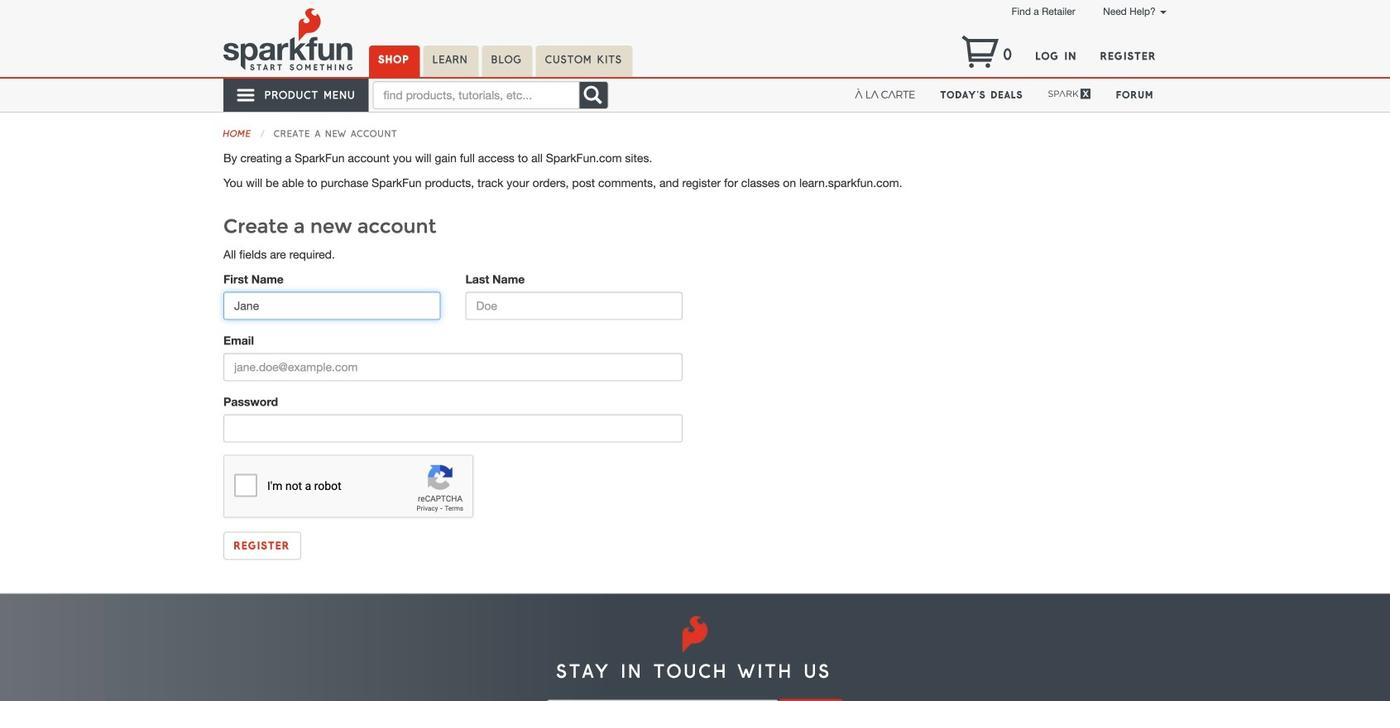 Task type: locate. For each thing, give the bounding box(es) containing it.
None password field
[[223, 414, 683, 442]]

form
[[211, 271, 695, 560]]

None submit
[[223, 532, 301, 560], [779, 699, 843, 701], [223, 532, 301, 560], [779, 699, 843, 701]]

jane.doe@example.com email field
[[223, 353, 683, 381]]

find products, tutorials, etc... text field
[[373, 81, 580, 109]]



Task type: vqa. For each thing, say whether or not it's contained in the screenshot.
'for' within the the sparkfun inventor's guide is your map for navigating the waters of beginning embedded electronics. this guide contains all the information you will need to explore the 16 circuits o
no



Task type: describe. For each thing, give the bounding box(es) containing it.
Jane text field
[[223, 292, 441, 320]]

Email address email field
[[547, 700, 779, 701]]

hamburger image
[[236, 85, 257, 105]]

Doe text field
[[466, 292, 683, 320]]



